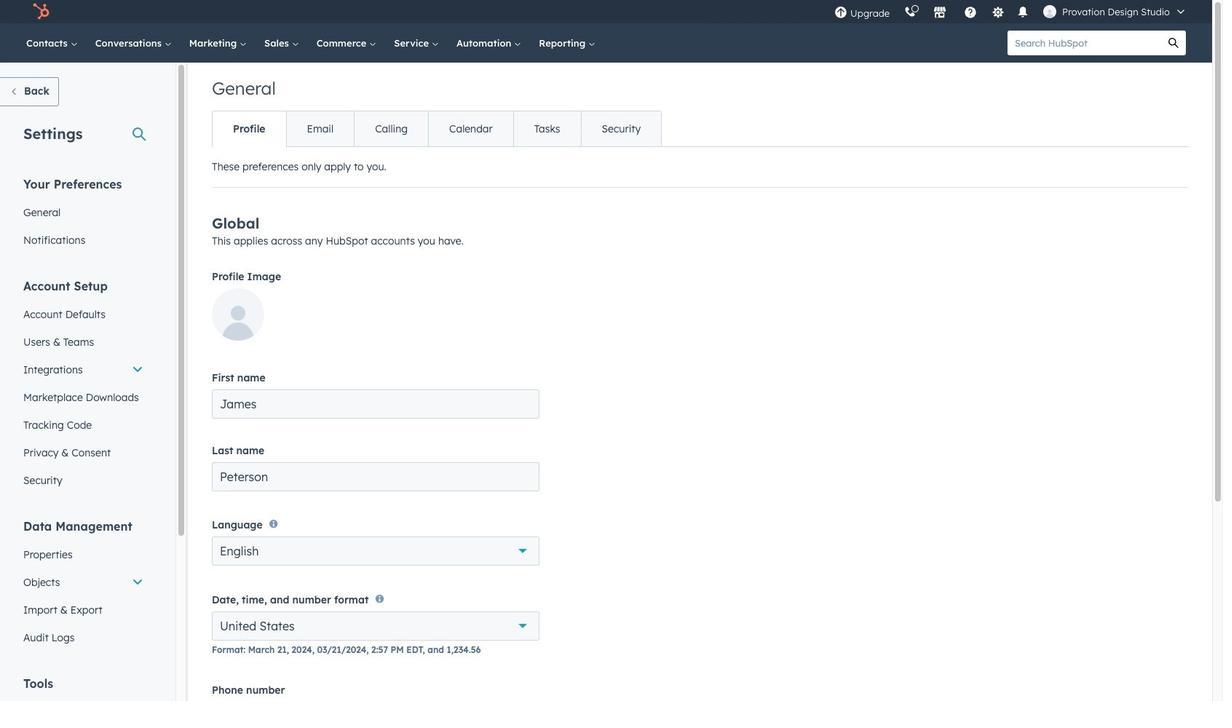 Task type: vqa. For each thing, say whether or not it's contained in the screenshot.
Data Management element
yes



Task type: locate. For each thing, give the bounding box(es) containing it.
navigation
[[212, 111, 662, 147]]

Search HubSpot search field
[[1008, 31, 1161, 55]]

menu
[[827, 0, 1195, 23]]

james peterson image
[[1043, 5, 1056, 18]]

None text field
[[212, 390, 539, 419]]

None text field
[[212, 462, 539, 491]]

your preferences element
[[15, 176, 152, 254]]



Task type: describe. For each thing, give the bounding box(es) containing it.
data management element
[[15, 518, 152, 652]]

account setup element
[[15, 278, 152, 494]]

marketplaces image
[[933, 7, 947, 20]]



